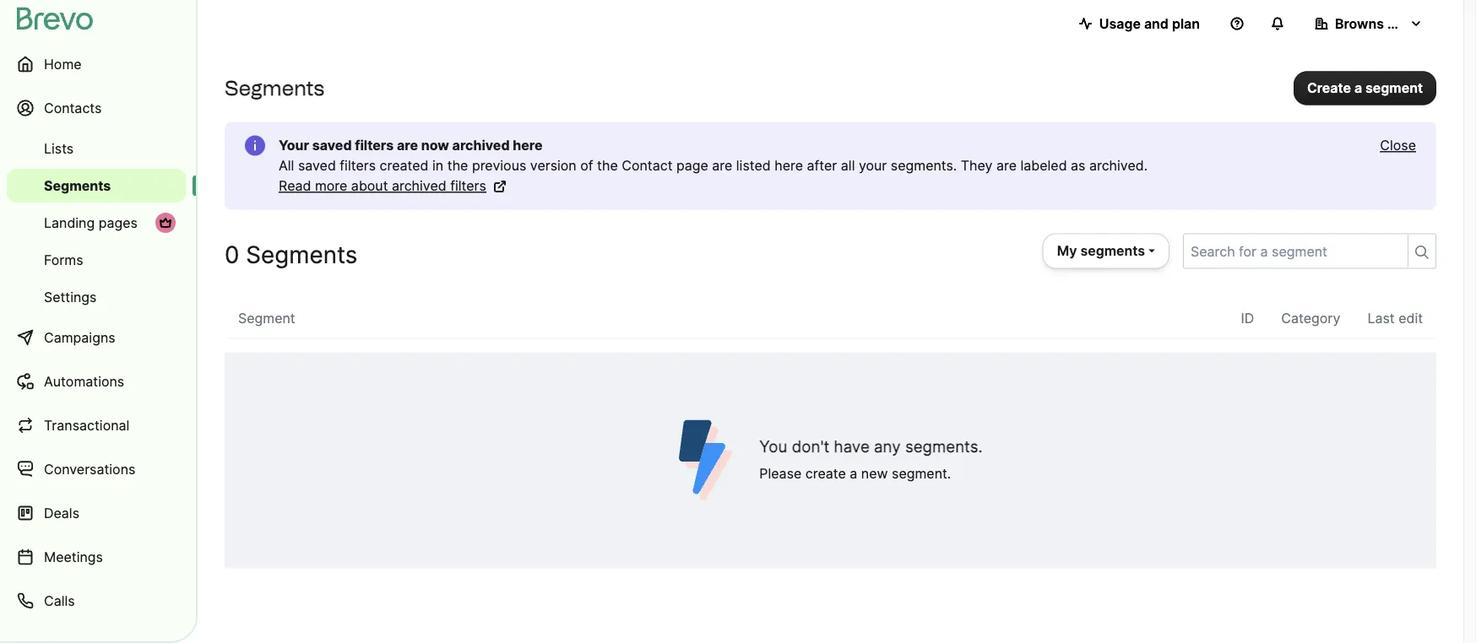 Task type: vqa. For each thing, say whether or not it's contained in the screenshot.
My segments button
yes



Task type: describe. For each thing, give the bounding box(es) containing it.
campaigns
[[44, 329, 115, 346]]

home link
[[7, 44, 186, 84]]

id
[[1241, 310, 1255, 327]]

forms
[[44, 252, 83, 268]]

now
[[421, 137, 449, 154]]

home
[[44, 56, 82, 72]]

automations link
[[7, 361, 186, 402]]

edit
[[1399, 310, 1423, 327]]

1 vertical spatial filters
[[340, 158, 376, 174]]

segment
[[1366, 80, 1423, 96]]

plan
[[1172, 15, 1200, 32]]

landing pages link
[[7, 206, 186, 240]]

my segments
[[1057, 243, 1145, 259]]

all
[[841, 158, 855, 174]]

2 vertical spatial filters
[[450, 178, 486, 194]]

please
[[760, 466, 802, 482]]

1 vertical spatial segments
[[44, 177, 111, 194]]

browns enterprise button
[[1302, 7, 1455, 41]]

meetings link
[[7, 537, 186, 578]]

left___rvooi image
[[159, 216, 172, 230]]

search button
[[1408, 235, 1436, 267]]

create a segment button
[[1294, 71, 1437, 105]]

1 vertical spatial here
[[775, 158, 803, 174]]

as
[[1071, 158, 1086, 174]]

1 vertical spatial saved
[[298, 158, 336, 174]]

your saved filters are now archived here all saved filters created in the previous version of the contact page are listed here after all your segments. they are labeled as archived.
[[279, 137, 1148, 174]]

Search for a segment search field
[[1184, 234, 1401, 268]]

calls link
[[7, 581, 186, 622]]

1 the from the left
[[447, 158, 468, 174]]

browns enterprise
[[1335, 15, 1455, 32]]

they
[[961, 158, 993, 174]]

close link
[[1380, 136, 1416, 156]]

create
[[1307, 80, 1351, 96]]

don't
[[792, 438, 830, 457]]

read more about archived filters
[[279, 178, 486, 194]]

2 vertical spatial segments
[[246, 240, 358, 269]]

please create a new segment.
[[760, 466, 951, 482]]

automations
[[44, 373, 124, 390]]

your
[[859, 158, 887, 174]]

usage
[[1099, 15, 1141, 32]]

transactional
[[44, 417, 130, 434]]

search image
[[1416, 246, 1429, 259]]

my segments button
[[1043, 234, 1170, 269]]

previous
[[472, 158, 526, 174]]

pages
[[99, 215, 138, 231]]

usage and plan button
[[1066, 7, 1214, 41]]

a inside button
[[1355, 80, 1362, 96]]

in
[[432, 158, 444, 174]]

contact
[[622, 158, 673, 174]]

segments
[[1081, 243, 1145, 259]]

read more about archived filters link
[[279, 176, 507, 196]]

archived inside your saved filters are now archived here all saved filters created in the previous version of the contact page are listed here after all your segments. they are labeled as archived.
[[452, 137, 510, 154]]

landing
[[44, 215, 95, 231]]

0 segments
[[225, 240, 358, 269]]

0 vertical spatial filters
[[355, 137, 394, 154]]

1 horizontal spatial are
[[712, 158, 733, 174]]

labeled
[[1021, 158, 1067, 174]]

have
[[834, 438, 870, 457]]

your
[[279, 137, 309, 154]]

0
[[225, 240, 239, 269]]

last
[[1368, 310, 1395, 327]]

transactional link
[[7, 405, 186, 446]]

new
[[861, 466, 888, 482]]

any
[[874, 438, 901, 457]]

page
[[677, 158, 708, 174]]



Task type: locate. For each thing, give the bounding box(es) containing it.
a right create
[[1355, 80, 1362, 96]]

are up created
[[397, 137, 418, 154]]

1 horizontal spatial here
[[775, 158, 803, 174]]

a
[[1355, 80, 1362, 96], [850, 466, 858, 482]]

archived
[[452, 137, 510, 154], [392, 178, 447, 194]]

conversations link
[[7, 449, 186, 490]]

archived down created
[[392, 178, 447, 194]]

0 vertical spatial a
[[1355, 80, 1362, 96]]

the right in
[[447, 158, 468, 174]]

lists
[[44, 140, 74, 157]]

you don't have any segments.
[[760, 438, 983, 457]]

conversations
[[44, 461, 135, 478]]

meetings
[[44, 549, 103, 565]]

forms link
[[7, 243, 186, 277]]

deals link
[[7, 493, 186, 534]]

filters down previous
[[450, 178, 486, 194]]

about
[[351, 178, 388, 194]]

after
[[807, 158, 837, 174]]

0 vertical spatial segments.
[[891, 158, 957, 174]]

more
[[315, 178, 347, 194]]

2 the from the left
[[597, 158, 618, 174]]

close
[[1380, 137, 1416, 154]]

filters up created
[[355, 137, 394, 154]]

segments
[[225, 76, 324, 100], [44, 177, 111, 194], [246, 240, 358, 269]]

here
[[513, 137, 543, 154], [775, 158, 803, 174]]

the
[[447, 158, 468, 174], [597, 158, 618, 174]]

0 horizontal spatial a
[[850, 466, 858, 482]]

usage and plan
[[1099, 15, 1200, 32]]

here left after
[[775, 158, 803, 174]]

0 horizontal spatial the
[[447, 158, 468, 174]]

0 vertical spatial saved
[[312, 137, 352, 154]]

version
[[530, 158, 577, 174]]

listed
[[736, 158, 771, 174]]

segments up your
[[225, 76, 324, 100]]

are right they
[[997, 158, 1017, 174]]

segment
[[238, 310, 295, 327]]

2 horizontal spatial are
[[997, 158, 1017, 174]]

here up version
[[513, 137, 543, 154]]

contacts
[[44, 100, 102, 116]]

segments.
[[891, 158, 957, 174], [905, 438, 983, 457]]

0 horizontal spatial here
[[513, 137, 543, 154]]

0 vertical spatial here
[[513, 137, 543, 154]]

saved right your
[[312, 137, 352, 154]]

landing pages
[[44, 215, 138, 231]]

you
[[760, 438, 788, 457]]

saved up more
[[298, 158, 336, 174]]

settings link
[[7, 280, 186, 314]]

0 vertical spatial segments
[[225, 76, 324, 100]]

create
[[806, 466, 846, 482]]

segments. right your
[[891, 158, 957, 174]]

alert
[[225, 122, 1437, 210]]

enterprise
[[1388, 15, 1455, 32]]

are right page
[[712, 158, 733, 174]]

last edit
[[1368, 310, 1423, 327]]

segments up landing
[[44, 177, 111, 194]]

0 horizontal spatial are
[[397, 137, 418, 154]]

lists link
[[7, 132, 186, 166]]

0 horizontal spatial archived
[[392, 178, 447, 194]]

saved
[[312, 137, 352, 154], [298, 158, 336, 174]]

and
[[1144, 15, 1169, 32]]

1 horizontal spatial archived
[[452, 137, 510, 154]]

segment.
[[892, 466, 951, 482]]

campaigns link
[[7, 318, 186, 358]]

settings
[[44, 289, 97, 305]]

segments link
[[7, 169, 186, 203]]

deals
[[44, 505, 79, 522]]

segments. inside your saved filters are now archived here all saved filters created in the previous version of the contact page are listed here after all your segments. they are labeled as archived.
[[891, 158, 957, 174]]

1 vertical spatial archived
[[392, 178, 447, 194]]

1 horizontal spatial the
[[597, 158, 618, 174]]

read
[[279, 178, 311, 194]]

create a segment
[[1307, 80, 1423, 96]]

archived up previous
[[452, 137, 510, 154]]

contacts link
[[7, 88, 186, 128]]

alert containing your saved filters are now archived here
[[225, 122, 1437, 210]]

archived.
[[1090, 158, 1148, 174]]

calls
[[44, 593, 75, 609]]

filters up about
[[340, 158, 376, 174]]

my
[[1057, 243, 1077, 259]]

created
[[380, 158, 429, 174]]

category
[[1282, 310, 1341, 327]]

of
[[580, 158, 593, 174]]

browns
[[1335, 15, 1384, 32]]

1 vertical spatial a
[[850, 466, 858, 482]]

0 vertical spatial archived
[[452, 137, 510, 154]]

the right of at the top of the page
[[597, 158, 618, 174]]

segments. up segment.
[[905, 438, 983, 457]]

segments down read
[[246, 240, 358, 269]]

1 horizontal spatial a
[[1355, 80, 1362, 96]]

1 vertical spatial segments.
[[905, 438, 983, 457]]

all
[[279, 158, 294, 174]]

filters
[[355, 137, 394, 154], [340, 158, 376, 174], [450, 178, 486, 194]]

are
[[397, 137, 418, 154], [712, 158, 733, 174], [997, 158, 1017, 174]]

a left new
[[850, 466, 858, 482]]



